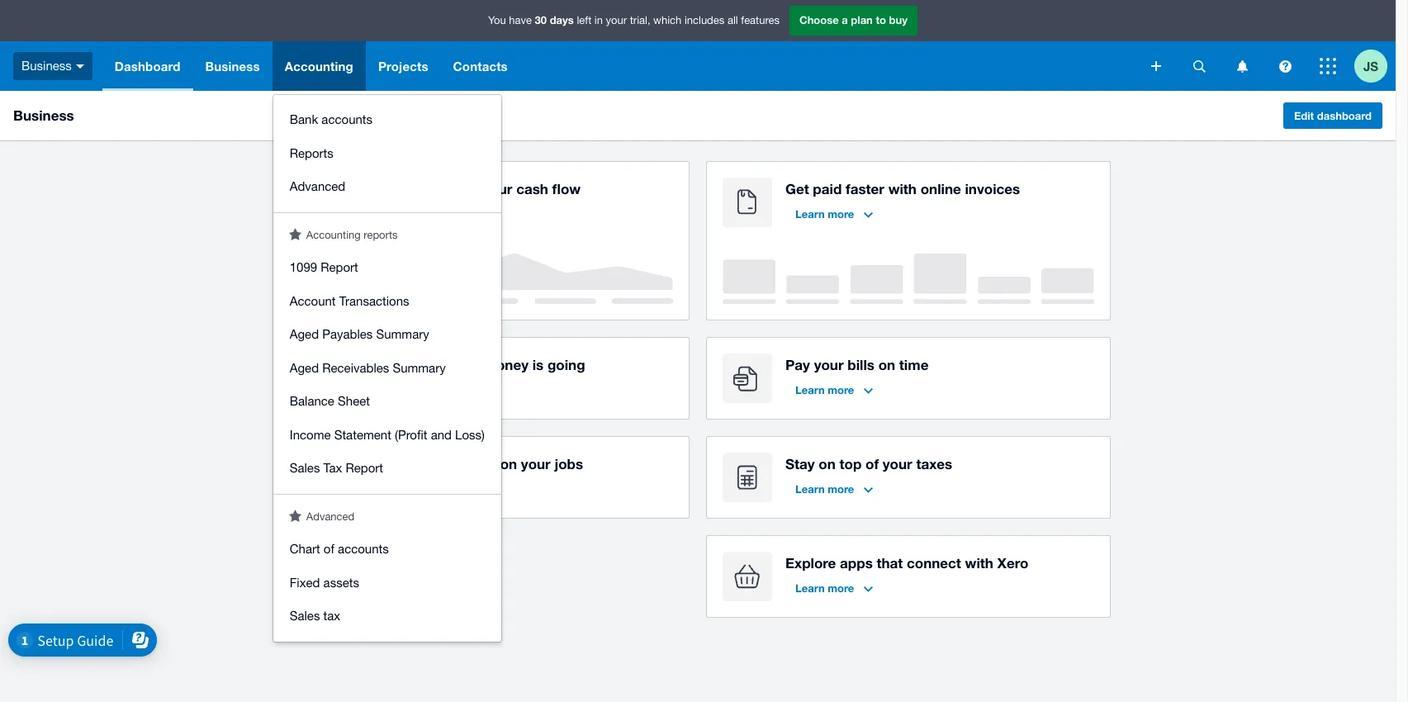 Task type: describe. For each thing, give the bounding box(es) containing it.
bank
[[290, 112, 318, 126]]

of inside chart of accounts link
[[324, 542, 335, 556]]

summary for aged payables summary
[[376, 327, 429, 341]]

includes
[[685, 14, 725, 27]]

track money icon image
[[302, 354, 351, 403]]

your inside you have 30 days left in your trial, which includes all features
[[606, 14, 627, 27]]

payables
[[322, 327, 373, 341]]

fixed assets link
[[273, 566, 502, 600]]

aged for aged payables summary
[[290, 327, 319, 341]]

buy
[[890, 13, 908, 27]]

projects button
[[366, 41, 441, 91]]

more for apps
[[828, 582, 855, 595]]

1099
[[290, 260, 317, 274]]

0 vertical spatial advanced
[[290, 179, 346, 193]]

add-ons icon image
[[723, 552, 773, 602]]

chart of accounts link
[[273, 533, 502, 566]]

invoices preview bar graph image
[[723, 254, 1095, 304]]

trial,
[[630, 14, 651, 27]]

get paid faster with online invoices
[[786, 180, 1021, 197]]

tax
[[324, 461, 342, 475]]

learn more button for apps
[[786, 575, 884, 602]]

stay
[[786, 455, 815, 473]]

sales tax link
[[273, 600, 502, 633]]

advanced group
[[273, 525, 502, 642]]

apps
[[840, 554, 873, 572]]

projects
[[378, 59, 429, 74]]

learn more button for your
[[786, 377, 884, 403]]

contacts
[[453, 59, 508, 74]]

learn more for where
[[374, 383, 433, 397]]

going
[[548, 356, 586, 374]]

you have 30 days left in your trial, which includes all features
[[488, 13, 780, 27]]

that
[[877, 554, 903, 572]]

track for track time and cost on your jobs
[[364, 455, 401, 473]]

aged for aged receivables summary
[[290, 361, 319, 375]]

balance
[[290, 394, 335, 408]]

top
[[840, 455, 862, 473]]

invoices
[[966, 180, 1021, 197]]

reports group
[[273, 243, 502, 494]]

your right over at the left of the page
[[483, 180, 513, 197]]

balance sheet
[[290, 394, 370, 408]]

0 vertical spatial accounts
[[322, 112, 373, 126]]

svg image
[[76, 64, 84, 68]]

dashboard
[[115, 59, 181, 74]]

accounting for accounting
[[285, 59, 354, 74]]

choose a plan to buy
[[800, 13, 908, 27]]

1 vertical spatial time
[[405, 455, 435, 473]]

banner containing js
[[0, 0, 1397, 642]]

balance sheet link
[[273, 385, 502, 419]]

learn more button for paid
[[786, 201, 884, 227]]

invoices icon image
[[723, 178, 773, 227]]

learn more for visibility
[[374, 207, 433, 221]]

more for time
[[407, 483, 433, 496]]

receivables
[[322, 361, 389, 375]]

1 business button from the left
[[0, 41, 102, 91]]

learn more for on
[[796, 483, 855, 496]]

is
[[533, 356, 544, 374]]

where
[[405, 356, 446, 374]]

tax
[[324, 609, 341, 623]]

explore
[[786, 554, 837, 572]]

learn for time
[[374, 483, 404, 496]]

pay
[[786, 356, 811, 374]]

online
[[921, 180, 962, 197]]

connect
[[907, 554, 962, 572]]

favourites image
[[289, 509, 301, 522]]

js button
[[1355, 41, 1397, 91]]

1099 report
[[290, 260, 359, 274]]

navigation inside banner
[[102, 41, 1140, 642]]

assets
[[324, 576, 359, 590]]

sales tax
[[290, 609, 341, 623]]

edit dashboard button
[[1284, 102, 1383, 129]]

edit dashboard
[[1295, 109, 1373, 122]]

30
[[535, 13, 547, 27]]

income statement (profit and loss)
[[290, 428, 485, 442]]

group containing bank accounts
[[273, 95, 502, 212]]

banking icon image
[[302, 178, 351, 227]]

learn more button for where
[[364, 377, 462, 403]]

get visibility over your cash flow
[[364, 180, 581, 197]]

aged receivables summary
[[290, 361, 446, 375]]

income
[[290, 428, 331, 442]]

report inside 'link'
[[321, 260, 359, 274]]

aged payables summary link
[[273, 318, 502, 352]]

which
[[654, 14, 682, 27]]

learn for paid
[[796, 207, 825, 221]]

0 vertical spatial of
[[866, 455, 879, 473]]

fixed assets
[[290, 576, 359, 590]]

learn more for your
[[796, 383, 855, 397]]

paid
[[813, 180, 842, 197]]

2 business button from the left
[[193, 41, 272, 91]]

reports
[[364, 228, 398, 241]]

more for your
[[828, 383, 855, 397]]

js
[[1364, 58, 1379, 73]]

1 vertical spatial report
[[346, 461, 383, 475]]

1099 report link
[[273, 251, 502, 285]]

chart of accounts
[[290, 542, 389, 556]]

stay on top of your taxes
[[786, 455, 953, 473]]

in
[[595, 14, 603, 27]]

sales for sales tax
[[290, 609, 320, 623]]

contacts button
[[441, 41, 520, 91]]

account transactions link
[[273, 285, 502, 318]]

learn more button for on
[[786, 476, 884, 502]]

a
[[842, 13, 848, 27]]

jobs
[[555, 455, 583, 473]]

bank accounts link
[[273, 103, 502, 137]]

pay your bills on time
[[786, 356, 929, 374]]

flow
[[552, 180, 581, 197]]

to
[[876, 13, 887, 27]]

more for on
[[828, 483, 855, 496]]

money
[[484, 356, 529, 374]]

your left taxes in the bottom right of the page
[[883, 455, 913, 473]]

your right pay
[[814, 356, 844, 374]]

projects icon image
[[302, 453, 351, 502]]

bills icon image
[[723, 354, 773, 403]]



Task type: locate. For each thing, give the bounding box(es) containing it.
navigation
[[102, 41, 1140, 642]]

transactions
[[339, 294, 409, 308]]

2 sales from the top
[[290, 609, 320, 623]]

dashboard link
[[102, 41, 193, 91]]

learn more button down pay your bills on time
[[786, 377, 884, 403]]

1 horizontal spatial get
[[786, 180, 810, 197]]

0 vertical spatial summary
[[376, 327, 429, 341]]

banking preview line graph image
[[302, 254, 673, 304]]

learn more button down top
[[786, 476, 884, 502]]

your left jobs
[[521, 455, 551, 473]]

track down income statement (profit and loss) link
[[364, 455, 401, 473]]

0 horizontal spatial time
[[405, 455, 435, 473]]

2 get from the left
[[786, 180, 810, 197]]

learn more down explore
[[796, 582, 855, 595]]

1 vertical spatial accounts
[[338, 542, 389, 556]]

aged down account
[[290, 327, 319, 341]]

business
[[21, 58, 72, 73], [205, 59, 260, 74], [13, 107, 74, 124]]

have
[[509, 14, 532, 27]]

plan
[[851, 13, 873, 27]]

accounting
[[285, 59, 354, 74], [306, 228, 361, 241]]

0 vertical spatial with
[[889, 180, 917, 197]]

track time and cost on your jobs
[[364, 455, 583, 473]]

choose
[[800, 13, 839, 27]]

sales tax report
[[290, 461, 383, 475]]

0 horizontal spatial on
[[500, 455, 517, 473]]

learn more down paid
[[796, 207, 855, 221]]

dashboard
[[1318, 109, 1373, 122]]

1 horizontal spatial on
[[819, 455, 836, 473]]

track down aged payables summary link
[[364, 356, 401, 374]]

report
[[321, 260, 359, 274], [346, 461, 383, 475]]

2 track from the top
[[364, 455, 401, 473]]

report up account transactions
[[321, 260, 359, 274]]

more down visibility on the top left of page
[[407, 207, 433, 221]]

on
[[879, 356, 896, 374], [500, 455, 517, 473], [819, 455, 836, 473]]

list box inside banner
[[273, 95, 502, 642]]

learn down income statement (profit and loss) link
[[374, 483, 404, 496]]

learn for on
[[796, 483, 825, 496]]

learn more button down 'apps' on the right
[[786, 575, 884, 602]]

1 horizontal spatial of
[[866, 455, 879, 473]]

business button
[[0, 41, 102, 91], [193, 41, 272, 91]]

0 vertical spatial sales
[[290, 461, 320, 475]]

accounting reports
[[306, 228, 398, 241]]

learn down pay
[[796, 383, 825, 397]]

sheet
[[338, 394, 370, 408]]

accounting up bank accounts
[[285, 59, 354, 74]]

fixed
[[290, 576, 320, 590]]

accounts up assets
[[338, 542, 389, 556]]

(profit
[[395, 428, 428, 442]]

and inside reports group
[[431, 428, 452, 442]]

with right faster
[[889, 180, 917, 197]]

learn more down where
[[374, 383, 433, 397]]

1 vertical spatial accounting
[[306, 228, 361, 241]]

more down where
[[407, 383, 433, 397]]

taxes icon image
[[723, 453, 773, 502]]

your right the in
[[606, 14, 627, 27]]

learn more down stay on the bottom right of the page
[[796, 483, 855, 496]]

advanced down reports
[[290, 179, 346, 193]]

aged receivables summary link
[[273, 352, 502, 385]]

learn down paid
[[796, 207, 825, 221]]

1 horizontal spatial with
[[966, 554, 994, 572]]

0 vertical spatial aged
[[290, 327, 319, 341]]

0 vertical spatial and
[[431, 428, 452, 442]]

get left paid
[[786, 180, 810, 197]]

accounting down banking icon
[[306, 228, 361, 241]]

0 vertical spatial report
[[321, 260, 359, 274]]

more down '(profit'
[[407, 483, 433, 496]]

your
[[606, 14, 627, 27], [483, 180, 513, 197], [450, 356, 480, 374], [814, 356, 844, 374], [521, 455, 551, 473], [883, 455, 913, 473]]

income statement (profit and loss) link
[[273, 419, 502, 452]]

list box containing bank accounts
[[273, 95, 502, 642]]

more
[[407, 207, 433, 221], [828, 207, 855, 221], [407, 383, 433, 397], [828, 383, 855, 397], [407, 483, 433, 496], [828, 483, 855, 496], [828, 582, 855, 595]]

your right where
[[450, 356, 480, 374]]

accounting inside accounting popup button
[[285, 59, 354, 74]]

report right tax
[[346, 461, 383, 475]]

1 track from the top
[[364, 356, 401, 374]]

sales inside advanced group
[[290, 609, 320, 623]]

0 horizontal spatial business button
[[0, 41, 102, 91]]

accounts inside advanced group
[[338, 542, 389, 556]]

you
[[488, 14, 506, 27]]

1 aged from the top
[[290, 327, 319, 341]]

chart
[[290, 542, 320, 556]]

cost
[[467, 455, 497, 473]]

learn up reports
[[374, 207, 404, 221]]

0 horizontal spatial get
[[364, 180, 388, 197]]

more down top
[[828, 483, 855, 496]]

aged up balance
[[290, 361, 319, 375]]

1 vertical spatial summary
[[393, 361, 446, 375]]

learn more button for visibility
[[364, 201, 462, 227]]

xero
[[998, 554, 1029, 572]]

of right top
[[866, 455, 879, 473]]

with
[[889, 180, 917, 197], [966, 554, 994, 572]]

left
[[577, 14, 592, 27]]

sales
[[290, 461, 320, 475], [290, 609, 320, 623]]

get
[[364, 180, 388, 197], [786, 180, 810, 197]]

0 vertical spatial track
[[364, 356, 401, 374]]

learn more for time
[[374, 483, 433, 496]]

1 vertical spatial with
[[966, 554, 994, 572]]

accounting button
[[272, 41, 366, 91]]

get for get paid faster with online invoices
[[786, 180, 810, 197]]

account transactions
[[290, 294, 409, 308]]

1 vertical spatial advanced
[[306, 510, 355, 523]]

1 vertical spatial aged
[[290, 361, 319, 375]]

sales inside reports group
[[290, 461, 320, 475]]

statement
[[334, 428, 392, 442]]

visibility
[[392, 180, 446, 197]]

1 horizontal spatial business button
[[193, 41, 272, 91]]

0 vertical spatial accounting
[[285, 59, 354, 74]]

learn more for paid
[[796, 207, 855, 221]]

aged payables summary
[[290, 327, 429, 341]]

summary down account transactions 'link'
[[376, 327, 429, 341]]

all
[[728, 14, 739, 27]]

learn more button down where
[[364, 377, 462, 403]]

time right 'bills'
[[900, 356, 929, 374]]

time down '(profit'
[[405, 455, 435, 473]]

learn down aged receivables summary on the left bottom
[[374, 383, 404, 397]]

learn more down pay
[[796, 383, 855, 397]]

get down reports link
[[364, 180, 388, 197]]

1 sales from the top
[[290, 461, 320, 475]]

2 aged from the top
[[290, 361, 319, 375]]

over
[[450, 180, 479, 197]]

learn more button
[[364, 201, 462, 227], [786, 201, 884, 227], [364, 377, 462, 403], [786, 377, 884, 403], [364, 476, 462, 502], [786, 476, 884, 502], [786, 575, 884, 602]]

summary
[[376, 327, 429, 341], [393, 361, 446, 375]]

more for visibility
[[407, 207, 433, 221]]

on left top
[[819, 455, 836, 473]]

reports
[[290, 146, 334, 160]]

0 horizontal spatial with
[[889, 180, 917, 197]]

learn more button down '(profit'
[[364, 476, 462, 502]]

learn for your
[[796, 383, 825, 397]]

1 vertical spatial sales
[[290, 609, 320, 623]]

and left 'cost'
[[439, 455, 464, 473]]

and left the loss)
[[431, 428, 452, 442]]

navigation containing dashboard
[[102, 41, 1140, 642]]

advanced up chart of accounts
[[306, 510, 355, 523]]

on right 'bills'
[[879, 356, 896, 374]]

learn more button down paid
[[786, 201, 884, 227]]

group
[[273, 95, 502, 212]]

list box
[[273, 95, 502, 642]]

sales for sales tax report
[[290, 461, 320, 475]]

more down paid
[[828, 207, 855, 221]]

learn for apps
[[796, 582, 825, 595]]

days
[[550, 13, 574, 27]]

summary down aged payables summary link
[[393, 361, 446, 375]]

learn more down '(profit'
[[374, 483, 433, 496]]

learn down stay on the bottom right of the page
[[796, 483, 825, 496]]

of
[[866, 455, 879, 473], [324, 542, 335, 556]]

aged
[[290, 327, 319, 341], [290, 361, 319, 375]]

2 horizontal spatial on
[[879, 356, 896, 374]]

loss)
[[455, 428, 485, 442]]

advanced link
[[273, 170, 502, 204]]

track for track where your money is going
[[364, 356, 401, 374]]

explore apps that connect with xero
[[786, 554, 1029, 572]]

more down pay your bills on time
[[828, 383, 855, 397]]

0 vertical spatial time
[[900, 356, 929, 374]]

svg image
[[1321, 58, 1337, 74], [1194, 60, 1206, 72], [1237, 60, 1248, 72], [1280, 60, 1292, 72], [1152, 61, 1162, 71]]

with left the xero
[[966, 554, 994, 572]]

1 get from the left
[[364, 180, 388, 197]]

summary for aged receivables summary
[[393, 361, 446, 375]]

account
[[290, 294, 336, 308]]

track where your money is going
[[364, 356, 586, 374]]

learn for where
[[374, 383, 404, 397]]

sales tax report link
[[273, 452, 502, 485]]

features
[[741, 14, 780, 27]]

more down 'apps' on the right
[[828, 582, 855, 595]]

learn down explore
[[796, 582, 825, 595]]

bills
[[848, 356, 875, 374]]

advanced
[[290, 179, 346, 193], [306, 510, 355, 523]]

learn more button for time
[[364, 476, 462, 502]]

favourites image
[[289, 228, 301, 240]]

edit
[[1295, 109, 1315, 122]]

learn more down visibility on the top left of page
[[374, 207, 433, 221]]

1 vertical spatial track
[[364, 455, 401, 473]]

more for where
[[407, 383, 433, 397]]

reports link
[[273, 137, 502, 170]]

1 vertical spatial of
[[324, 542, 335, 556]]

taxes
[[917, 455, 953, 473]]

accounts
[[322, 112, 373, 126], [338, 542, 389, 556]]

more for paid
[[828, 207, 855, 221]]

accounting for accounting reports
[[306, 228, 361, 241]]

get for get visibility over your cash flow
[[364, 180, 388, 197]]

1 vertical spatial and
[[439, 455, 464, 473]]

on right 'cost'
[[500, 455, 517, 473]]

0 horizontal spatial of
[[324, 542, 335, 556]]

banner
[[0, 0, 1397, 642]]

cash
[[517, 180, 549, 197]]

accounts right bank
[[322, 112, 373, 126]]

bank accounts
[[290, 112, 373, 126]]

learn for visibility
[[374, 207, 404, 221]]

learn more button down visibility on the top left of page
[[364, 201, 462, 227]]

learn more for apps
[[796, 582, 855, 595]]

1 horizontal spatial time
[[900, 356, 929, 374]]

of right the chart
[[324, 542, 335, 556]]



Task type: vqa. For each thing, say whether or not it's contained in the screenshot.
bottom with
yes



